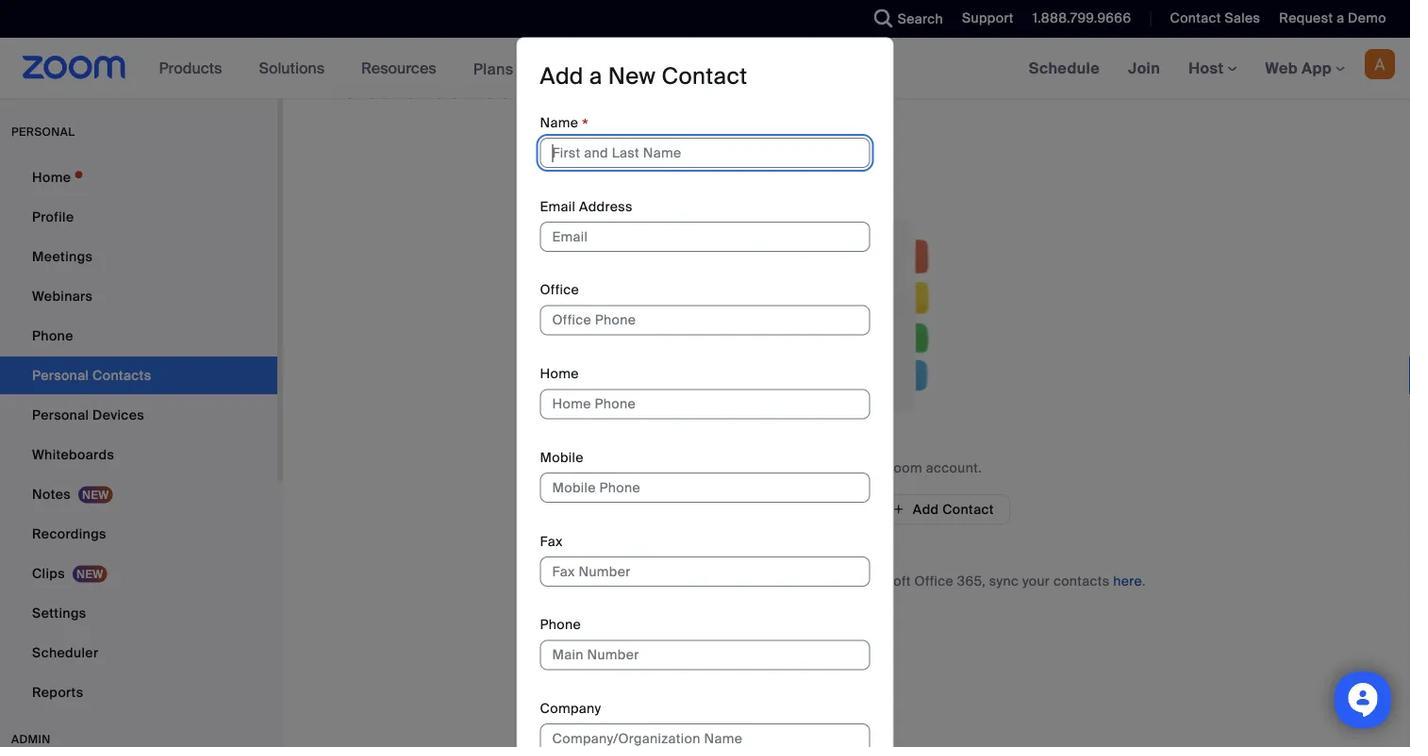 Task type: locate. For each thing, give the bounding box(es) containing it.
add image for import
[[698, 500, 711, 519]]

1 vertical spatial personal
[[32, 406, 89, 424]]

add contact button
[[876, 494, 1010, 524]]

1 vertical spatial contact
[[662, 61, 748, 91]]

0 horizontal spatial your
[[854, 459, 882, 476]]

fax
[[540, 532, 563, 550]]

0 horizontal spatial a
[[589, 61, 602, 91]]

0 horizontal spatial microsoft
[[687, 572, 748, 590]]

1 horizontal spatial home
[[540, 365, 579, 382]]

name *
[[540, 114, 589, 136]]

1 vertical spatial phone
[[540, 616, 581, 633]]

zoom
[[885, 459, 923, 476]]

help link
[[1335, 75, 1365, 106]]

add contact
[[913, 500, 994, 518]]

settings link
[[0, 594, 277, 632]]

phone down webinars
[[32, 327, 73, 344]]

.
[[1142, 572, 1146, 590]]

0 horizontal spatial phone
[[32, 327, 73, 344]]

import from csv file
[[719, 500, 854, 518]]

home inside add a new contact 'dialog'
[[540, 365, 579, 382]]

home link
[[0, 158, 277, 196]]

1 horizontal spatial office
[[915, 572, 954, 590]]

1.888.799.9666
[[1033, 9, 1131, 27]]

add image left import
[[698, 500, 711, 519]]

phone down for
[[540, 616, 581, 633]]

0 vertical spatial home
[[32, 168, 71, 186]]

add image
[[698, 500, 711, 519], [892, 501, 905, 518]]

personal devices link
[[0, 396, 277, 434]]

0 vertical spatial a
[[1337, 9, 1345, 27]]

plans & pricing link
[[473, 59, 584, 79], [473, 59, 584, 79]]

personal menu menu
[[0, 158, 277, 713]]

contact down meet zoom ai companion, footer
[[662, 61, 748, 91]]

calendar,
[[622, 572, 683, 590]]

0 vertical spatial phone
[[32, 327, 73, 344]]

2 vertical spatial contact
[[943, 500, 994, 518]]

Phone text field
[[540, 640, 870, 670]]

contacts right no
[[733, 459, 790, 476]]

contact inside button
[[943, 500, 994, 518]]

banner
[[0, 38, 1410, 100]]

0 horizontal spatial add image
[[698, 500, 711, 519]]

no
[[711, 459, 730, 476]]

contacts
[[733, 459, 790, 476], [1054, 572, 1110, 590]]

no contacts added to your zoom account.
[[711, 459, 982, 476]]

phone inside add a new contact 'dialog'
[[540, 616, 581, 633]]

1 horizontal spatial contacts
[[1054, 572, 1110, 590]]

a for add
[[589, 61, 602, 91]]

join
[[1128, 58, 1160, 78]]

1 vertical spatial office
[[915, 572, 954, 590]]

reports
[[32, 683, 83, 701]]

pricing
[[532, 59, 584, 79]]

0 horizontal spatial add
[[540, 61, 584, 91]]

home inside the 'personal menu' menu
[[32, 168, 71, 186]]

address
[[579, 197, 633, 215]]

0 horizontal spatial home
[[32, 168, 71, 186]]

csv
[[799, 500, 827, 518]]

add
[[540, 61, 584, 91], [913, 500, 939, 518]]

personal contacts
[[328, 76, 532, 105]]

1.888.799.9666 button up schedule
[[1019, 0, 1136, 38]]

2 horizontal spatial contact
[[1170, 9, 1221, 27]]

home up profile
[[32, 168, 71, 186]]

1 horizontal spatial a
[[1337, 9, 1345, 27]]

request a demo link
[[1265, 0, 1410, 38], [1279, 9, 1387, 27]]

1 vertical spatial home
[[540, 365, 579, 382]]

1 horizontal spatial microsoft
[[850, 572, 911, 590]]

meet zoom ai companion, footer
[[0, 0, 1410, 42]]

contact sales link up join
[[1156, 0, 1265, 38]]

recordings
[[32, 525, 106, 542]]

to
[[838, 459, 851, 476]]

support link
[[948, 0, 1019, 38], [962, 9, 1014, 27]]

a left demo
[[1337, 9, 1345, 27]]

scheduler
[[32, 644, 98, 661]]

add image down the zoom
[[892, 501, 905, 518]]

office down email
[[540, 281, 579, 299]]

microsoft right the and
[[850, 572, 911, 590]]

personal inside personal devices link
[[32, 406, 89, 424]]

reports link
[[0, 674, 277, 711]]

company
[[540, 700, 601, 717]]

365,
[[957, 572, 986, 590]]

0 horizontal spatial personal
[[32, 406, 89, 424]]

Fax text field
[[540, 556, 870, 587]]

1 horizontal spatial your
[[1022, 572, 1050, 590]]

here
[[1113, 572, 1142, 590]]

contacts left here link
[[1054, 572, 1110, 590]]

0 vertical spatial add
[[540, 61, 584, 91]]

add inside 'dialog'
[[540, 61, 584, 91]]

your
[[854, 459, 882, 476], [1022, 572, 1050, 590]]

contact
[[1170, 9, 1221, 27], [662, 61, 748, 91], [943, 500, 994, 518]]

Email Address text field
[[540, 222, 870, 252]]

request
[[1279, 9, 1333, 27]]

add inside button
[[913, 500, 939, 518]]

contact left sales
[[1170, 9, 1221, 27]]

0 vertical spatial your
[[854, 459, 882, 476]]

added
[[793, 459, 834, 476]]

add a new contact dialog
[[516, 37, 894, 747]]

0 vertical spatial personal
[[328, 76, 426, 105]]

contact down account.
[[943, 500, 994, 518]]

add down the zoom
[[913, 500, 939, 518]]

your right to
[[854, 459, 882, 476]]

meetings navigation
[[1015, 38, 1410, 100]]

clips
[[32, 565, 65, 582]]

add image for add
[[892, 501, 905, 518]]

office
[[540, 281, 579, 299], [915, 572, 954, 590]]

a inside 'dialog'
[[589, 61, 602, 91]]

office left 365,
[[915, 572, 954, 590]]

from
[[765, 500, 796, 518]]

personal
[[328, 76, 426, 105], [32, 406, 89, 424]]

1 vertical spatial add
[[913, 500, 939, 518]]

1 horizontal spatial add
[[913, 500, 939, 518]]

a left new
[[589, 61, 602, 91]]

help
[[1335, 82, 1365, 99]]

request a demo
[[1279, 9, 1387, 27]]

contact sales link
[[1156, 0, 1265, 38], [1170, 9, 1261, 27]]

your right sync
[[1022, 572, 1050, 590]]

support
[[962, 9, 1014, 27]]

1.888.799.9666 button
[[1019, 0, 1136, 38], [1033, 9, 1131, 27]]

profile
[[32, 208, 74, 225]]

add image inside import from csv file button
[[698, 500, 711, 519]]

schedule
[[1029, 58, 1100, 78]]

new
[[608, 61, 656, 91]]

add image inside button
[[892, 501, 905, 518]]

meetings
[[32, 248, 93, 265]]

0 horizontal spatial contact
[[662, 61, 748, 91]]

1 vertical spatial a
[[589, 61, 602, 91]]

Mobile text field
[[540, 473, 870, 503]]

0 vertical spatial contact
[[1170, 9, 1221, 27]]

add right &
[[540, 61, 584, 91]]

join link
[[1114, 38, 1175, 98]]

0 horizontal spatial contacts
[[733, 459, 790, 476]]

add for add contact
[[913, 500, 939, 518]]

and
[[822, 572, 846, 590]]

exchange,
[[752, 572, 819, 590]]

sales
[[1225, 9, 1261, 27]]

clips link
[[0, 555, 277, 592]]

1 horizontal spatial add image
[[892, 501, 905, 518]]

sync
[[989, 572, 1019, 590]]

0 vertical spatial office
[[540, 281, 579, 299]]

personal devices
[[32, 406, 144, 424]]

1 horizontal spatial phone
[[540, 616, 581, 633]]

0 horizontal spatial office
[[540, 281, 579, 299]]

0 vertical spatial contacts
[[733, 459, 790, 476]]

1 horizontal spatial personal
[[328, 76, 426, 105]]

home
[[32, 168, 71, 186], [540, 365, 579, 382]]

add for add a new contact
[[540, 61, 584, 91]]

for google calendar, microsoft exchange, and microsoft office 365, sync your contacts here .
[[547, 572, 1146, 590]]

microsoft right calendar,
[[687, 572, 748, 590]]

today
[[928, 1, 965, 18]]

a
[[1337, 9, 1345, 27], [589, 61, 602, 91]]

phone
[[32, 327, 73, 344], [540, 616, 581, 633]]

&
[[518, 59, 529, 79]]

email
[[540, 197, 576, 215]]

home up mobile
[[540, 365, 579, 382]]

1 horizontal spatial contact
[[943, 500, 994, 518]]

microsoft
[[687, 572, 748, 590], [850, 572, 911, 590]]



Task type: describe. For each thing, give the bounding box(es) containing it.
Office Phone text field
[[540, 305, 870, 335]]

upgrade today
[[867, 1, 965, 18]]

email address
[[540, 197, 633, 215]]

First and Last Name text field
[[540, 138, 870, 168]]

zoom logo image
[[23, 56, 126, 79]]

import from csv file button
[[683, 494, 869, 524]]

phone inside the 'personal menu' menu
[[32, 327, 73, 344]]

import
[[719, 500, 762, 518]]

google
[[572, 572, 619, 590]]

mobile
[[540, 449, 584, 466]]

personal for personal devices
[[32, 406, 89, 424]]

account.
[[926, 459, 982, 476]]

demo
[[1348, 9, 1387, 27]]

1 vertical spatial contacts
[[1054, 572, 1110, 590]]

contact sales
[[1170, 9, 1261, 27]]

settings
[[32, 604, 86, 622]]

for
[[547, 572, 568, 590]]

2 microsoft from the left
[[850, 572, 911, 590]]

upgrade
[[867, 1, 924, 18]]

product information navigation
[[145, 38, 598, 100]]

profile link
[[0, 198, 277, 236]]

Company text field
[[540, 724, 870, 747]]

contacts
[[431, 76, 532, 105]]

personal
[[11, 125, 75, 139]]

admin
[[11, 732, 51, 747]]

here link
[[1113, 572, 1142, 590]]

upgrade today link
[[867, 1, 965, 18]]

meetings link
[[0, 238, 277, 275]]

whiteboards link
[[0, 436, 277, 474]]

scheduler link
[[0, 634, 277, 672]]

contact inside 'dialog'
[[662, 61, 748, 91]]

recordings link
[[0, 515, 277, 553]]

1 vertical spatial your
[[1022, 572, 1050, 590]]

notes link
[[0, 475, 277, 513]]

whiteboards
[[32, 446, 114, 463]]

notes
[[32, 485, 71, 503]]

webinars
[[32, 287, 93, 305]]

name
[[540, 114, 579, 131]]

banner containing schedule
[[0, 38, 1410, 100]]

plans
[[473, 59, 514, 79]]

schedule link
[[1015, 38, 1114, 98]]

a for request
[[1337, 9, 1345, 27]]

devices
[[92, 406, 144, 424]]

file
[[830, 500, 854, 518]]

1 microsoft from the left
[[687, 572, 748, 590]]

office inside add a new contact 'dialog'
[[540, 281, 579, 299]]

contact sales link up meetings navigation
[[1170, 9, 1261, 27]]

contact inside 'link'
[[1170, 9, 1221, 27]]

phone link
[[0, 317, 277, 355]]

Home text field
[[540, 389, 870, 419]]

add a new contact
[[540, 61, 748, 91]]

*
[[582, 114, 589, 136]]

personal for personal contacts
[[328, 76, 426, 105]]

webinars link
[[0, 277, 277, 315]]

plans & pricing
[[473, 59, 584, 79]]

1.888.799.9666 button up schedule link
[[1033, 9, 1131, 27]]



Task type: vqa. For each thing, say whether or not it's contained in the screenshot.
'Menu Item'
no



